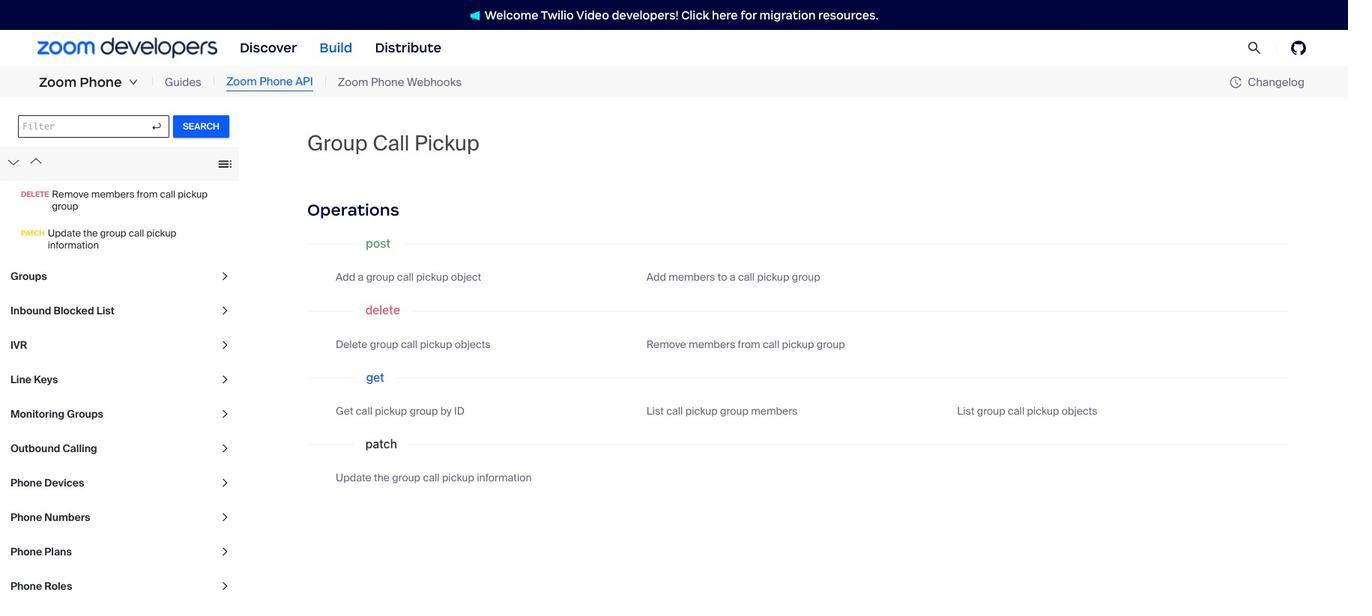 Task type: describe. For each thing, give the bounding box(es) containing it.
changelog
[[1248, 75, 1305, 90]]

resources.
[[819, 8, 879, 22]]

down image
[[129, 78, 138, 87]]

guides link
[[165, 74, 202, 91]]

zoom phone api
[[226, 74, 313, 89]]

webhooks
[[407, 75, 462, 90]]

guides
[[165, 75, 202, 90]]

twilio
[[541, 8, 574, 22]]

zoom phone webhooks link
[[338, 74, 462, 91]]

api
[[295, 74, 313, 89]]

zoom for zoom phone api
[[226, 74, 257, 89]]

history image
[[1230, 76, 1242, 88]]

phone for zoom phone api
[[259, 74, 293, 89]]

welcome twilio video developers! click here for migration resources. link
[[455, 7, 894, 23]]

phone for zoom phone
[[80, 74, 122, 91]]

click
[[681, 8, 709, 22]]

video
[[576, 8, 609, 22]]

zoom phone webhooks
[[338, 75, 462, 90]]



Task type: locate. For each thing, give the bounding box(es) containing it.
migration
[[760, 8, 816, 22]]

zoom phone api link
[[226, 74, 313, 91]]

2 zoom from the left
[[226, 74, 257, 89]]

3 zoom from the left
[[338, 75, 368, 90]]

1 zoom from the left
[[39, 74, 77, 91]]

phone left 'down' image
[[80, 74, 122, 91]]

zoom inside zoom phone webhooks link
[[338, 75, 368, 90]]

here
[[712, 8, 738, 22]]

phone inside zoom phone webhooks link
[[371, 75, 404, 90]]

phone left api
[[259, 74, 293, 89]]

welcome twilio video developers! click here for migration resources.
[[485, 8, 879, 22]]

zoom inside zoom phone api link
[[226, 74, 257, 89]]

0 horizontal spatial zoom
[[39, 74, 77, 91]]

developers!
[[612, 8, 679, 22]]

3 phone from the left
[[371, 75, 404, 90]]

zoom
[[39, 74, 77, 91], [226, 74, 257, 89], [338, 75, 368, 90]]

phone for zoom phone webhooks
[[371, 75, 404, 90]]

github image
[[1291, 40, 1306, 55], [1291, 40, 1306, 55]]

0 horizontal spatial phone
[[80, 74, 122, 91]]

for
[[741, 8, 757, 22]]

1 horizontal spatial zoom
[[226, 74, 257, 89]]

changelog link
[[1230, 75, 1305, 90]]

phone inside zoom phone api link
[[259, 74, 293, 89]]

zoom phone
[[39, 74, 122, 91]]

zoom for zoom phone
[[39, 74, 77, 91]]

notification image
[[470, 10, 480, 21]]

search image
[[1248, 41, 1262, 55], [1248, 41, 1262, 55]]

welcome
[[485, 8, 539, 22]]

zoom developer logo image
[[37, 38, 217, 58]]

1 phone from the left
[[80, 74, 122, 91]]

2 phone from the left
[[259, 74, 293, 89]]

zoom for zoom phone webhooks
[[338, 75, 368, 90]]

phone left the webhooks
[[371, 75, 404, 90]]

notification image
[[470, 10, 485, 21]]

2 horizontal spatial phone
[[371, 75, 404, 90]]

2 horizontal spatial zoom
[[338, 75, 368, 90]]

1 horizontal spatial phone
[[259, 74, 293, 89]]

phone
[[80, 74, 122, 91], [259, 74, 293, 89], [371, 75, 404, 90]]

history image
[[1230, 76, 1248, 88]]



